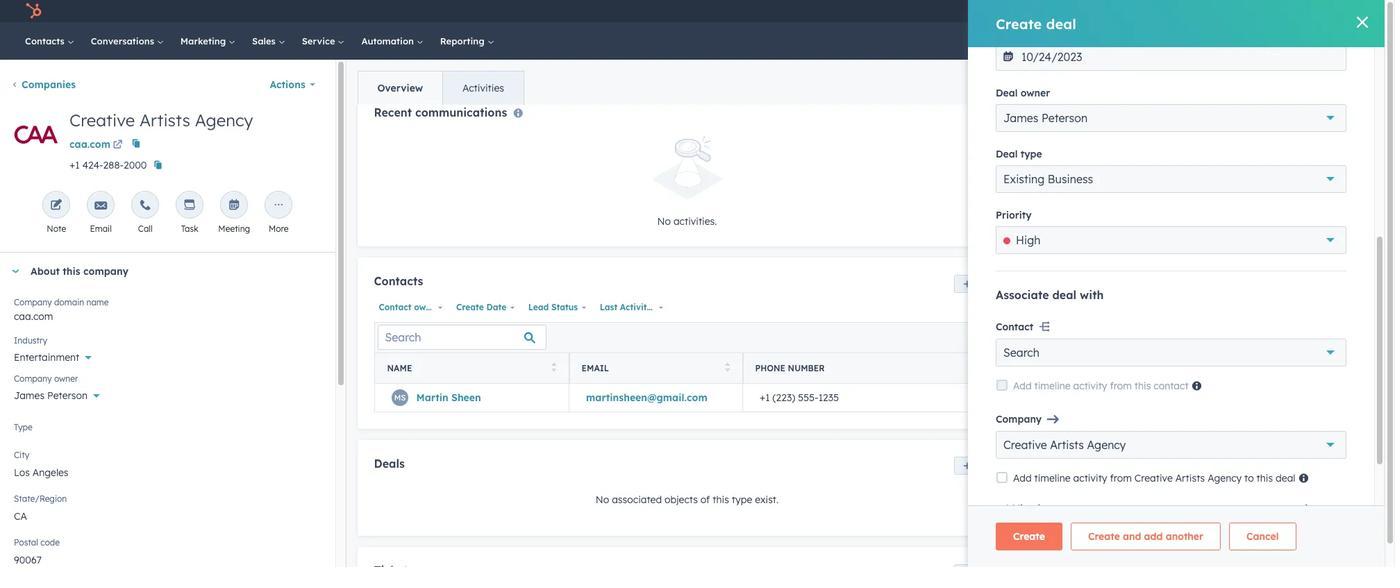 Task type: vqa. For each thing, say whether or not it's contained in the screenshot.
the HubSpot in Set up the basics Import your contacts, invite teammates, and understand HubSpot properties
no



Task type: describe. For each thing, give the bounding box(es) containing it.
attachments
[[1070, 510, 1132, 522]]

entertainment
[[14, 352, 79, 364]]

2 + add from the top
[[1333, 237, 1361, 249]]

postal code
[[14, 538, 60, 548]]

communications
[[415, 106, 507, 120]]

contact
[[379, 302, 412, 313]]

company domain name caa.com
[[14, 297, 109, 323]]

industry
[[14, 336, 47, 346]]

no activities.
[[658, 216, 717, 228]]

City text field
[[14, 459, 321, 486]]

0 horizontal spatial +1
[[69, 159, 80, 172]]

activity
[[620, 302, 652, 313]]

Search HubSpot search field
[[1190, 29, 1360, 53]]

associated down +1 (223) 555-1235 "button"
[[1080, 192, 1133, 205]]

or
[[1235, 540, 1245, 552]]

1 vertical spatial +1 (223) 555-1235
[[760, 392, 839, 404]]

using
[[1322, 415, 1346, 428]]

0 horizontal spatial agency
[[195, 110, 253, 131]]

meeting
[[218, 224, 250, 234]]

press to sort. element for name
[[552, 363, 557, 375]]

activities
[[1191, 540, 1233, 552]]

actions
[[270, 79, 306, 91]]

+1 424-288-2000
[[69, 159, 147, 172]]

associated left objects
[[612, 494, 662, 507]]

create
[[456, 302, 484, 313]]

type
[[732, 494, 753, 507]]

add inside button
[[976, 278, 992, 289]]

1 to from the left
[[1156, 540, 1165, 552]]

1 vertical spatial (223)
[[773, 392, 796, 404]]

provation design studio
[[1244, 6, 1347, 17]]

record. for track the revenue opportunities associated with this record.
[[1295, 267, 1327, 279]]

service link
[[294, 22, 353, 60]]

up
[[1189, 463, 1199, 474]]

menu containing provation design studio
[[1011, 0, 1369, 22]]

0 vertical spatial +1 (223) 555-1235
[[1063, 160, 1147, 172]]

record. for track the customer requests associated with this record.
[[1280, 341, 1311, 354]]

uploaded
[[1248, 540, 1291, 552]]

view associated contacts
[[1054, 192, 1177, 205]]

last activity date
[[600, 302, 675, 313]]

create date button
[[452, 299, 518, 317]]

marketing
[[181, 35, 229, 47]]

set up payments
[[1174, 463, 1241, 474]]

this inside 'dropdown button'
[[63, 265, 80, 278]]

call
[[138, 224, 153, 234]]

see
[[1054, 540, 1071, 552]]

opportunities
[[1137, 267, 1198, 279]]

martinsheen@gmail.com
[[586, 392, 708, 404]]

notifications button
[[1194, 0, 1217, 22]]

(223) inside "button"
[[1077, 160, 1100, 172]]

requests
[[1144, 341, 1183, 354]]

1 link opens in a new window image from the top
[[113, 138, 123, 154]]

1 + add button from the top
[[1333, 70, 1361, 87]]

view associated contacts link
[[1054, 190, 1177, 207]]

contact owner button
[[374, 299, 446, 317]]

name
[[87, 297, 109, 308]]

files
[[1091, 540, 1109, 552]]

martinsheen@gmail.com link
[[586, 392, 708, 404]]

no activities. alert
[[374, 136, 1001, 230]]

service
[[302, 35, 338, 47]]

hubspot link
[[17, 3, 52, 19]]

0 vertical spatial caa.com
[[69, 138, 110, 151]]

1 date from the left
[[487, 302, 507, 313]]

the for revenue
[[1081, 267, 1096, 279]]

caret image
[[11, 270, 19, 273]]

email image
[[95, 199, 107, 213]]

1 horizontal spatial agency
[[1159, 126, 1189, 137]]

1 vertical spatial email
[[582, 364, 609, 374]]

more
[[269, 224, 289, 234]]

0 horizontal spatial artists
[[140, 110, 190, 131]]

calling icon button
[[1089, 2, 1112, 20]]

help button
[[1147, 0, 1171, 22]]

contacts (1) button
[[1040, 60, 1328, 97]]

lead
[[529, 302, 549, 313]]

owner for company owner
[[54, 374, 78, 384]]

with for opportunities
[[1254, 267, 1273, 279]]

state/region
[[14, 494, 67, 504]]

and
[[1087, 415, 1105, 428]]

sales link
[[244, 22, 294, 60]]

conversations
[[91, 35, 157, 47]]

overview link
[[358, 72, 443, 105]]

city
[[14, 450, 29, 461]]

payments (0)
[[1070, 386, 1135, 398]]

view
[[1054, 192, 1077, 205]]

peterson
[[47, 390, 88, 402]]

Postal code text field
[[14, 546, 321, 568]]

settings image
[[1176, 6, 1189, 18]]

overview
[[378, 82, 423, 94]]

actor
[[1063, 126, 1084, 137]]

owner for contact owner
[[414, 302, 440, 313]]

424-
[[82, 159, 103, 172]]

code
[[40, 538, 60, 548]]

2 to from the left
[[1294, 540, 1303, 552]]

caa.com link
[[69, 133, 125, 154]]

companies
[[22, 79, 76, 91]]

design
[[1287, 6, 1316, 17]]

create date
[[456, 302, 507, 313]]

no for no activities.
[[658, 216, 671, 228]]

domain
[[54, 297, 84, 308]]

no associated objects of this type exist.
[[596, 494, 779, 507]]

james peterson button
[[14, 382, 321, 405]]

automation link
[[353, 22, 432, 60]]

track for track the revenue opportunities associated with this record.
[[1054, 267, 1078, 279]]

about this company button
[[0, 253, 321, 290]]

last activity date button
[[595, 299, 675, 317]]

+1 inside "button"
[[1063, 160, 1074, 172]]

payments.
[[1097, 432, 1145, 445]]



Task type: locate. For each thing, give the bounding box(es) containing it.
the for customer
[[1081, 341, 1096, 354]]

(1)
[[1116, 72, 1129, 85]]

martin sheen link down search search field at the left bottom
[[417, 392, 481, 404]]

555- down number
[[799, 392, 819, 404]]

record.
[[1295, 267, 1327, 279], [1280, 341, 1311, 354], [1325, 540, 1356, 552]]

martin down search search field at the left bottom
[[417, 392, 449, 404]]

0 vertical spatial martin sheen link
[[1063, 108, 1127, 121]]

contacts link
[[17, 22, 82, 60]]

1 horizontal spatial martin sheen link
[[1063, 108, 1127, 121]]

menu item
[[1085, 0, 1087, 22]]

2 + from the top
[[1333, 237, 1339, 249]]

contacts for contacts (1)
[[1070, 72, 1113, 85]]

0 horizontal spatial no
[[596, 494, 610, 507]]

type
[[14, 422, 32, 433]]

status
[[552, 302, 578, 313]]

settings link
[[1174, 4, 1191, 18]]

with
[[1254, 267, 1273, 279], [1238, 341, 1258, 354], [1235, 415, 1254, 428]]

1 vertical spatial company
[[14, 374, 52, 384]]

press to sort. element left phone
[[725, 363, 731, 375]]

0 horizontal spatial email
[[90, 224, 112, 234]]

actions button
[[261, 71, 324, 99]]

email down email "image"
[[90, 224, 112, 234]]

555- up view associated contacts link
[[1103, 160, 1125, 172]]

0 horizontal spatial press to sort. element
[[552, 363, 557, 375]]

+1 (223) 555-1235
[[1063, 160, 1147, 172], [760, 392, 839, 404]]

0 horizontal spatial 555-
[[799, 392, 819, 404]]

555- inside "button"
[[1103, 160, 1125, 172]]

customer
[[1098, 341, 1141, 354]]

link opens in a new window image
[[113, 138, 123, 154], [113, 140, 123, 151]]

2 vertical spatial the
[[1073, 540, 1088, 552]]

associated down payments (0) dropdown button
[[1182, 415, 1232, 428]]

1 horizontal spatial contacts
[[374, 275, 423, 288]]

+
[[1333, 72, 1339, 85], [1333, 237, 1339, 249]]

1 vertical spatial sheen
[[452, 392, 481, 404]]

collect
[[1054, 415, 1085, 428]]

0 vertical spatial the
[[1081, 267, 1096, 279]]

+1 down phone
[[760, 392, 770, 404]]

1 horizontal spatial artists
[[1132, 126, 1157, 137]]

at
[[1086, 126, 1094, 137]]

sheen up actor at creative artists agency
[[1098, 108, 1127, 121]]

marketplaces button
[[1115, 0, 1144, 22]]

1 vertical spatial caa.com
[[14, 311, 53, 323]]

0 vertical spatial +
[[1333, 72, 1339, 85]]

1 vertical spatial no
[[596, 494, 610, 507]]

sheen down search search field at the left bottom
[[452, 392, 481, 404]]

0 horizontal spatial +1 (223) 555-1235
[[760, 392, 839, 404]]

press to sort. element for email
[[725, 363, 731, 375]]

martin sheen up at in the right of the page
[[1063, 108, 1127, 121]]

martin
[[1063, 108, 1095, 121], [417, 392, 449, 404]]

contacts inside dropdown button
[[1070, 72, 1113, 85]]

martin sheen link for martinsheen@gmail.com
[[417, 392, 481, 404]]

company for company domain name caa.com
[[14, 297, 52, 308]]

note image
[[50, 199, 63, 213]]

this inside collect and track payments associated with this company using hubspot payments.
[[1257, 415, 1273, 428]]

0 horizontal spatial (223)
[[773, 392, 796, 404]]

contacts
[[1136, 192, 1177, 205]]

press to sort. image
[[725, 363, 731, 373]]

contacts down 'hubspot' link
[[25, 35, 67, 47]]

track for track the customer requests associated with this record.
[[1054, 341, 1078, 354]]

call image
[[139, 199, 152, 213]]

0 vertical spatial contacts
[[25, 35, 67, 47]]

2 link opens in a new window image from the top
[[113, 140, 123, 151]]

1 vertical spatial record.
[[1280, 341, 1311, 354]]

calling icon image
[[1094, 6, 1107, 18]]

marketplaces image
[[1124, 6, 1136, 19]]

marketing link
[[172, 22, 244, 60]]

associated
[[1080, 192, 1133, 205], [1201, 267, 1251, 279], [1186, 341, 1236, 354], [1182, 415, 1232, 428], [612, 494, 662, 507]]

1 horizontal spatial martin sheen
[[1063, 108, 1127, 121]]

1 horizontal spatial +1
[[760, 392, 770, 404]]

to right uploaded
[[1294, 540, 1303, 552]]

martin sheen link up at in the right of the page
[[1063, 108, 1127, 121]]

0 horizontal spatial caa.com
[[14, 311, 53, 323]]

1 vertical spatial + add
[[1333, 237, 1361, 249]]

2 track from the top
[[1054, 341, 1078, 354]]

hubspot image
[[25, 3, 42, 19]]

2 vertical spatial with
[[1235, 415, 1254, 428]]

0 horizontal spatial company
[[83, 265, 129, 278]]

add button
[[954, 275, 1001, 293]]

1 vertical spatial payments
[[1202, 463, 1241, 474]]

track
[[1054, 267, 1078, 279], [1054, 341, 1078, 354]]

0 vertical spatial track
[[1054, 267, 1078, 279]]

martin sheen down search search field at the left bottom
[[417, 392, 481, 404]]

2 vertical spatial contacts
[[374, 275, 423, 288]]

company left using
[[1276, 415, 1319, 428]]

creative
[[69, 110, 135, 131], [1097, 126, 1129, 137]]

add inside popup button
[[1332, 510, 1351, 522]]

date right activity
[[655, 302, 675, 313]]

to
[[1156, 540, 1165, 552], [1294, 540, 1303, 552]]

lead status
[[529, 302, 578, 313]]

search button
[[1349, 29, 1373, 53]]

martin up actor on the right top of page
[[1063, 108, 1095, 121]]

caa.com
[[69, 138, 110, 151], [14, 311, 53, 323]]

your
[[1168, 540, 1189, 552]]

1 vertical spatial martin sheen
[[417, 392, 481, 404]]

payments inside the 'set up payments' link
[[1202, 463, 1241, 474]]

contacts
[[25, 35, 67, 47], [1070, 72, 1113, 85], [374, 275, 423, 288]]

creative right at in the right of the page
[[1097, 126, 1129, 137]]

set
[[1174, 463, 1187, 474]]

postal
[[14, 538, 38, 548]]

about
[[31, 265, 60, 278]]

1 vertical spatial +
[[1333, 237, 1339, 249]]

caa.com inside company domain name caa.com
[[14, 311, 53, 323]]

(0)
[[1121, 386, 1135, 398]]

1 vertical spatial track
[[1054, 341, 1078, 354]]

1 horizontal spatial creative
[[1097, 126, 1129, 137]]

1 horizontal spatial martin
[[1063, 108, 1095, 121]]

task image
[[184, 199, 196, 213]]

contacts for "contacts" link
[[25, 35, 67, 47]]

creative up caa.com link
[[69, 110, 135, 131]]

1 vertical spatial the
[[1081, 341, 1096, 354]]

the for files
[[1073, 540, 1088, 552]]

1 horizontal spatial to
[[1294, 540, 1303, 552]]

collect and track payments associated with this company using hubspot payments.
[[1054, 415, 1346, 445]]

1235 down actor at creative artists agency
[[1125, 160, 1147, 172]]

1 vertical spatial contacts
[[1070, 72, 1113, 85]]

this
[[63, 265, 80, 278], [1276, 267, 1292, 279], [1260, 341, 1277, 354], [1257, 415, 1273, 428], [713, 494, 729, 507], [1306, 540, 1322, 552]]

+1 (223) 555-1235 up view associated contacts link
[[1063, 160, 1147, 172]]

navigation
[[357, 71, 525, 106]]

last
[[600, 302, 618, 313]]

company inside 'dropdown button'
[[83, 265, 129, 278]]

+ add button
[[1333, 70, 1361, 87], [1333, 235, 1361, 252]]

payments
[[1070, 386, 1119, 398]]

navigation containing overview
[[357, 71, 525, 106]]

meeting image
[[228, 199, 241, 213]]

company inside company domain name caa.com
[[14, 297, 52, 308]]

email
[[90, 224, 112, 234], [582, 364, 609, 374]]

1 horizontal spatial payments
[[1202, 463, 1241, 474]]

associated up payments (0) dropdown button
[[1186, 341, 1236, 354]]

0 vertical spatial company
[[14, 297, 52, 308]]

0 vertical spatial martin
[[1063, 108, 1095, 121]]

0 vertical spatial record.
[[1295, 267, 1327, 279]]

0 vertical spatial 555-
[[1103, 160, 1125, 172]]

owner right contact
[[414, 302, 440, 313]]

notifications image
[[1199, 6, 1212, 19]]

1 vertical spatial martin
[[417, 392, 449, 404]]

with for requests
[[1238, 341, 1258, 354]]

contacts left (1)
[[1070, 72, 1113, 85]]

recent communications
[[374, 106, 507, 120]]

press to sort. element
[[552, 363, 557, 375], [725, 363, 731, 375]]

james
[[14, 390, 45, 402]]

2 horizontal spatial +1
[[1063, 160, 1074, 172]]

company inside collect and track payments associated with this company using hubspot payments.
[[1276, 415, 1319, 428]]

activities.
[[674, 216, 717, 228]]

Search search field
[[378, 325, 546, 350]]

1 press to sort. element from the left
[[552, 363, 557, 375]]

1235
[[1125, 160, 1147, 172], [819, 392, 839, 404]]

1 vertical spatial with
[[1238, 341, 1258, 354]]

0 vertical spatial company
[[83, 265, 129, 278]]

track the customer requests associated with this record.
[[1054, 341, 1311, 354]]

company up james
[[14, 374, 52, 384]]

associated for opportunities
[[1201, 267, 1251, 279]]

track the revenue opportunities associated with this record.
[[1054, 267, 1327, 279]]

associated for requests
[[1186, 341, 1236, 354]]

0 vertical spatial 1235
[[1125, 160, 1147, 172]]

(223) down phone number at right bottom
[[773, 392, 796, 404]]

activities
[[463, 82, 504, 94]]

attached
[[1112, 540, 1153, 552]]

track
[[1108, 415, 1131, 428]]

1 horizontal spatial 1235
[[1125, 160, 1147, 172]]

caa.com up the 424-
[[69, 138, 110, 151]]

actor at creative artists agency
[[1063, 126, 1189, 137]]

0 horizontal spatial 1235
[[819, 392, 839, 404]]

track left revenue
[[1054, 267, 1078, 279]]

+1 up view
[[1063, 160, 1074, 172]]

the
[[1081, 267, 1096, 279], [1081, 341, 1096, 354], [1073, 540, 1088, 552]]

payments right up
[[1202, 463, 1241, 474]]

0 vertical spatial owner
[[414, 302, 440, 313]]

phone
[[756, 364, 786, 374]]

press to sort. image
[[552, 363, 557, 373]]

2 horizontal spatial contacts
[[1070, 72, 1113, 85]]

company up name
[[83, 265, 129, 278]]

0 horizontal spatial owner
[[54, 374, 78, 384]]

0 horizontal spatial martin sheen link
[[417, 392, 481, 404]]

agency
[[195, 110, 253, 131], [1159, 126, 1189, 137]]

caret image
[[1051, 390, 1059, 394]]

0 vertical spatial + add
[[1333, 72, 1361, 85]]

2 company from the top
[[14, 374, 52, 384]]

1 horizontal spatial 555-
[[1103, 160, 1125, 172]]

1 company from the top
[[14, 297, 52, 308]]

0 vertical spatial no
[[658, 216, 671, 228]]

with for payments
[[1235, 415, 1254, 428]]

provation
[[1244, 6, 1285, 17]]

1 horizontal spatial sheen
[[1098, 108, 1127, 121]]

recent
[[374, 106, 412, 120]]

0 horizontal spatial payments
[[1134, 415, 1180, 428]]

0 horizontal spatial date
[[487, 302, 507, 313]]

0 horizontal spatial sheen
[[452, 392, 481, 404]]

2 press to sort. element from the left
[[725, 363, 731, 375]]

companies link
[[11, 79, 76, 91]]

email right press to sort. image
[[582, 364, 609, 374]]

task
[[181, 224, 199, 234]]

0 horizontal spatial creative
[[69, 110, 135, 131]]

artists up +1 (223) 555-1235 "button"
[[1132, 126, 1157, 137]]

contacts up contact
[[374, 275, 423, 288]]

(223) down at in the right of the page
[[1077, 160, 1100, 172]]

no inside alert
[[658, 216, 671, 228]]

more image
[[273, 199, 285, 213]]

+1 (223) 555-1235 down number
[[760, 392, 839, 404]]

associated right opportunities
[[1201, 267, 1251, 279]]

set up payments link
[[1162, 458, 1253, 480]]

company for company owner
[[14, 374, 52, 384]]

0 vertical spatial + add button
[[1333, 70, 1361, 87]]

contacts (1)
[[1070, 72, 1129, 85]]

0 vertical spatial payments
[[1134, 415, 1180, 428]]

0 horizontal spatial martin sheen
[[417, 392, 481, 404]]

company down "about"
[[14, 297, 52, 308]]

1 track from the top
[[1054, 267, 1078, 279]]

0 vertical spatial (223)
[[1077, 160, 1100, 172]]

0 vertical spatial email
[[90, 224, 112, 234]]

1 + from the top
[[1333, 72, 1339, 85]]

exist.
[[755, 494, 779, 507]]

martin sheen link for view associated contacts
[[1063, 108, 1127, 121]]

+1 (223) 555-1235 button
[[1063, 158, 1147, 174]]

1 horizontal spatial press to sort. element
[[725, 363, 731, 375]]

1 horizontal spatial no
[[658, 216, 671, 228]]

sales
[[252, 35, 278, 47]]

0 horizontal spatial to
[[1156, 540, 1165, 552]]

owner inside popup button
[[414, 302, 440, 313]]

associated for payments
[[1182, 415, 1232, 428]]

associated inside collect and track payments associated with this company using hubspot payments.
[[1182, 415, 1232, 428]]

1235 down number
[[819, 392, 839, 404]]

1235 inside "button"
[[1125, 160, 1147, 172]]

the left revenue
[[1081, 267, 1096, 279]]

owner up peterson
[[54, 374, 78, 384]]

1 horizontal spatial owner
[[414, 302, 440, 313]]

1 vertical spatial 555-
[[799, 392, 819, 404]]

edit button
[[11, 110, 61, 165]]

the left the customer
[[1081, 341, 1096, 354]]

press to sort. element down lead status popup button
[[552, 363, 557, 375]]

reporting link
[[432, 22, 503, 60]]

payments inside collect and track payments associated with this company using hubspot payments.
[[1134, 415, 1180, 428]]

1 vertical spatial owner
[[54, 374, 78, 384]]

conversations link
[[82, 22, 172, 60]]

to left your at the bottom of page
[[1156, 540, 1165, 552]]

upgrade image
[[1021, 6, 1033, 19]]

0 vertical spatial with
[[1254, 267, 1273, 279]]

2 date from the left
[[655, 302, 675, 313]]

see the files attached to your activities or uploaded to this record.
[[1054, 540, 1356, 552]]

0 horizontal spatial martin
[[417, 392, 449, 404]]

company
[[14, 297, 52, 308], [14, 374, 52, 384]]

2 vertical spatial record.
[[1325, 540, 1356, 552]]

artists up "2000"
[[140, 110, 190, 131]]

payments right track
[[1134, 415, 1180, 428]]

1 vertical spatial company
[[1276, 415, 1319, 428]]

provation design studio button
[[1220, 0, 1367, 22]]

date right create
[[487, 302, 507, 313]]

1 horizontal spatial (223)
[[1077, 160, 1100, 172]]

1 horizontal spatial email
[[582, 364, 609, 374]]

0 horizontal spatial contacts
[[25, 35, 67, 47]]

1 horizontal spatial company
[[1276, 415, 1319, 428]]

hubspot
[[1054, 432, 1094, 445]]

2 + add button from the top
[[1333, 235, 1361, 252]]

+1 left the 424-
[[69, 159, 80, 172]]

555-
[[1103, 160, 1125, 172], [799, 392, 819, 404]]

1 vertical spatial + add button
[[1333, 235, 1361, 252]]

attachments button
[[1040, 497, 1317, 535]]

0 vertical spatial martin sheen
[[1063, 108, 1127, 121]]

the right see
[[1073, 540, 1088, 552]]

State/Region text field
[[14, 502, 321, 530]]

1 vertical spatial 1235
[[819, 392, 839, 404]]

about this company
[[31, 265, 129, 278]]

0 vertical spatial sheen
[[1098, 108, 1127, 121]]

(223)
[[1077, 160, 1100, 172], [773, 392, 796, 404]]

1 horizontal spatial caa.com
[[69, 138, 110, 151]]

1 + add from the top
[[1333, 72, 1361, 85]]

1 vertical spatial martin sheen link
[[417, 392, 481, 404]]

no for no associated objects of this type exist.
[[596, 494, 610, 507]]

deals
[[374, 457, 405, 471]]

1 horizontal spatial +1 (223) 555-1235
[[1063, 160, 1147, 172]]

1 horizontal spatial date
[[655, 302, 675, 313]]

james peterson image
[[1228, 5, 1241, 17]]

with inside collect and track payments associated with this company using hubspot payments.
[[1235, 415, 1254, 428]]

caa.com up industry
[[14, 311, 53, 323]]

search image
[[1356, 36, 1366, 46]]

track up caret icon
[[1054, 341, 1078, 354]]

help image
[[1153, 6, 1165, 19]]

menu
[[1011, 0, 1369, 22]]



